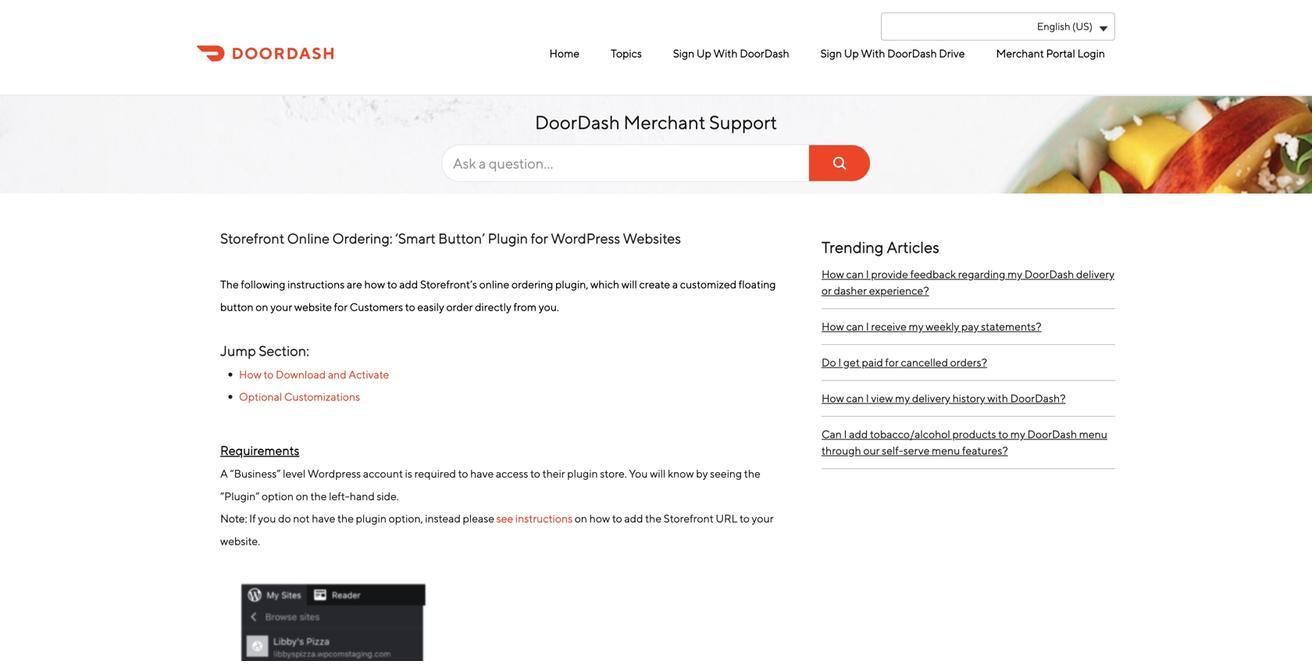 Task type: describe. For each thing, give the bounding box(es) containing it.
receive
[[872, 320, 907, 333]]

storefront's
[[420, 278, 477, 291]]

wordpress
[[551, 230, 621, 247]]

doordash?
[[1011, 392, 1066, 405]]

up for sign up with doordash drive
[[845, 47, 859, 60]]

how can i provide feedback regarding my doordash delivery or dasher experience?
[[822, 268, 1115, 297]]

0 horizontal spatial plugin
[[356, 513, 387, 526]]

through
[[822, 445, 862, 458]]

doordash left drive
[[888, 47, 937, 60]]

my inside 'how can i view my delivery history with doordash?' link
[[896, 392, 911, 405]]

how to download and activate link
[[239, 368, 389, 381]]

provide
[[872, 268, 909, 281]]

i for provide
[[866, 268, 870, 281]]

doordash inside how can i provide feedback regarding my doordash delivery or dasher experience?
[[1025, 268, 1075, 281]]

portal
[[1047, 47, 1076, 60]]

plugin
[[488, 230, 528, 247]]

see instructions link
[[495, 513, 573, 526]]

'smart
[[395, 230, 436, 247]]

login
[[1078, 47, 1106, 60]]

website.
[[220, 535, 260, 548]]

download
[[276, 368, 326, 381]]

0 vertical spatial for
[[531, 230, 548, 247]]

for inside do i get paid for cancelled orders? link
[[886, 356, 899, 369]]

get
[[844, 356, 860, 369]]

storefront inside on how to add the storefront url to your website.
[[664, 513, 714, 526]]

to right required on the bottom
[[458, 468, 468, 481]]

plugin inside a "business" level wordpress account is required to have access to their plugin store. you will know by seeing the "plugin" option on the left-hand side.
[[568, 468, 598, 481]]

home
[[550, 47, 580, 60]]

to down store.
[[613, 513, 623, 526]]

weekly
[[926, 320, 960, 333]]

can for view
[[847, 392, 864, 405]]

1 vertical spatial merchant
[[624, 111, 706, 134]]

requirements
[[220, 444, 300, 458]]

how inside on how to add the storefront url to your website.
[[590, 513, 610, 526]]

dasher
[[834, 284, 868, 297]]

have inside a "business" level wordpress account is required to have access to their plugin store. you will know by seeing the "plugin" option on the left-hand side.
[[471, 468, 494, 481]]

topics
[[611, 47, 642, 60]]

how for how can i receive my weekly pay statements?
[[822, 320, 845, 333]]

1 horizontal spatial menu
[[1080, 428, 1108, 441]]

delivery inside how can i provide feedback regarding my doordash delivery or dasher experience?
[[1077, 268, 1115, 281]]

wordpress
[[308, 468, 361, 481]]

ordering:
[[333, 230, 393, 247]]

i right do
[[839, 356, 842, 369]]

button'
[[439, 230, 485, 247]]

can for receive
[[847, 320, 864, 333]]

option,
[[389, 513, 423, 526]]

my inside can i add tobacco/alcohol products to my doordash menu through our self-serve menu features?
[[1011, 428, 1026, 441]]

option
[[262, 490, 294, 503]]

trending articles
[[822, 238, 940, 257]]

Preferred Language, English (US) button
[[881, 13, 1116, 41]]

to up customers
[[387, 278, 397, 291]]

account
[[363, 468, 403, 481]]

the left "left-" on the bottom left of the page
[[311, 490, 327, 503]]

not
[[293, 513, 310, 526]]

how for how can i provide feedback regarding my doordash delivery or dasher experience?
[[822, 268, 845, 281]]

i for view
[[866, 392, 870, 405]]

is
[[405, 468, 413, 481]]

on inside the following instructions are how to add storefront's online ordering plugin, which will create a customized floating button on your website for customers to easily order directly from you.
[[256, 301, 268, 314]]

english (us)
[[1038, 20, 1093, 32]]

note:
[[220, 513, 247, 526]]

optional
[[239, 391, 282, 404]]

articles
[[887, 238, 940, 257]]

seeing
[[710, 468, 743, 481]]

add inside can i add tobacco/alcohol products to my doordash menu through our self-serve menu features?
[[850, 428, 868, 441]]

"plugin"
[[220, 490, 260, 503]]

(us)
[[1073, 20, 1093, 32]]

ordering
[[512, 278, 554, 291]]

to left easily
[[405, 301, 415, 314]]

sign up with doordash
[[674, 47, 790, 60]]

customers
[[350, 301, 403, 314]]

if
[[249, 513, 256, 526]]

2 horizontal spatial with
[[988, 392, 1009, 405]]

are
[[347, 278, 362, 291]]

hand
[[350, 490, 375, 503]]

merchant help home image
[[197, 44, 334, 63]]

to right url
[[740, 513, 750, 526]]

floating
[[739, 278, 776, 291]]

view
[[872, 392, 894, 405]]

please
[[463, 513, 495, 526]]

access
[[496, 468, 529, 481]]

how can i receive my weekly pay statements? link
[[822, 309, 1116, 345]]

do
[[822, 356, 837, 369]]

user-added image image
[[220, 575, 450, 662]]

plugin,
[[556, 278, 589, 291]]

online
[[479, 278, 510, 291]]

level
[[283, 468, 306, 481]]

orders?
[[951, 356, 988, 369]]

0 horizontal spatial have
[[312, 513, 336, 526]]

and
[[328, 368, 347, 381]]

or
[[822, 284, 832, 297]]

to left their
[[531, 468, 541, 481]]

how can i receive my weekly pay statements?
[[822, 320, 1042, 333]]

a
[[673, 278, 678, 291]]

do i get paid for cancelled orders?
[[822, 356, 988, 369]]



Task type: vqa. For each thing, say whether or not it's contained in the screenshot.
add to the middle
yes



Task type: locate. For each thing, give the bounding box(es) containing it.
1 horizontal spatial instructions
[[516, 513, 573, 526]]

for down are at top
[[334, 301, 348, 314]]

the following instructions are how to add storefront's online ordering plugin, which will create a customized floating button on your website for customers to easily order directly from you.
[[220, 278, 779, 314]]

for right plugin
[[531, 230, 548, 247]]

i left receive
[[866, 320, 870, 333]]

how to download and activate
[[239, 368, 389, 381]]

optional customizations link
[[239, 391, 360, 404]]

how can i provide feedback regarding my doordash delivery or dasher experience? link
[[822, 257, 1116, 309]]

my inside "how can i receive my weekly pay statements?" link
[[909, 320, 924, 333]]

merchant down preferred language, english (us) button
[[997, 47, 1045, 60]]

order
[[447, 301, 473, 314]]

0 horizontal spatial on
[[256, 301, 268, 314]]

0 horizontal spatial add
[[400, 278, 418, 291]]

features?
[[963, 445, 1009, 458]]

side.
[[377, 490, 399, 503]]

products
[[953, 428, 997, 441]]

our
[[864, 445, 880, 458]]

websites
[[623, 230, 681, 247]]

my down doordash?
[[1011, 428, 1026, 441]]

sign up with doordash link
[[670, 41, 794, 66]]

0 horizontal spatial with
[[714, 47, 738, 60]]

0 horizontal spatial merchant
[[624, 111, 706, 134]]

section:
[[259, 343, 309, 359]]

with for sign up with doordash drive
[[861, 47, 886, 60]]

paid
[[862, 356, 884, 369]]

support
[[710, 111, 778, 134]]

i left provide
[[866, 268, 870, 281]]

0 horizontal spatial up
[[697, 47, 712, 60]]

on up not
[[296, 490, 309, 503]]

the inside on how to add the storefront url to your website.
[[646, 513, 662, 526]]

the right seeing in the bottom right of the page
[[745, 468, 761, 481]]

how for how to download and activate
[[239, 368, 262, 381]]

do i get paid for cancelled orders? link
[[822, 345, 1116, 381]]

merchant up ask a question... text field
[[624, 111, 706, 134]]

drive
[[940, 47, 965, 60]]

1 horizontal spatial for
[[531, 230, 548, 247]]

on down following on the top of page
[[256, 301, 268, 314]]

my right view
[[896, 392, 911, 405]]

storefront up following on the top of page
[[220, 230, 285, 247]]

1 sign from the left
[[674, 47, 695, 60]]

sign up with doordash drive link
[[817, 41, 969, 66]]

2 vertical spatial can
[[847, 392, 864, 405]]

0 vertical spatial instructions
[[288, 278, 345, 291]]

your inside the following instructions are how to add storefront's online ordering plugin, which will create a customized floating button on your website for customers to easily order directly from you.
[[271, 301, 292, 314]]

to down the jump section:
[[264, 368, 274, 381]]

will right you
[[650, 468, 666, 481]]

sign for sign up with doordash
[[674, 47, 695, 60]]

can inside "how can i receive my weekly pay statements?" link
[[847, 320, 864, 333]]

sign for sign up with doordash drive
[[821, 47, 843, 60]]

storefront
[[220, 230, 285, 247], [664, 513, 714, 526]]

Ask a question... text field
[[442, 145, 871, 182]]

on how to add the storefront url to your website.
[[220, 513, 774, 548]]

doordash down doordash?
[[1028, 428, 1078, 441]]

how up do
[[822, 320, 845, 333]]

1 horizontal spatial delivery
[[1077, 268, 1115, 281]]

how up or
[[822, 268, 845, 281]]

to up features?
[[999, 428, 1009, 441]]

add inside on how to add the storefront url to your website.
[[625, 513, 644, 526]]

trending
[[822, 238, 884, 257]]

plugin down the hand on the bottom
[[356, 513, 387, 526]]

0 vertical spatial plugin
[[568, 468, 598, 481]]

how up can
[[822, 392, 845, 405]]

0 horizontal spatial delivery
[[913, 392, 951, 405]]

the down "left-" on the bottom left of the page
[[338, 513, 354, 526]]

how can i view my delivery history with doordash? link
[[822, 381, 1116, 417]]

add
[[400, 278, 418, 291], [850, 428, 868, 441], [625, 513, 644, 526]]

2 vertical spatial for
[[886, 356, 899, 369]]

0 vertical spatial add
[[400, 278, 418, 291]]

your
[[271, 301, 292, 314], [752, 513, 774, 526]]

0 vertical spatial can
[[847, 268, 864, 281]]

1 vertical spatial your
[[752, 513, 774, 526]]

doordash down home link
[[535, 111, 620, 134]]

store.
[[600, 468, 627, 481]]

instructions up website
[[288, 278, 345, 291]]

by
[[696, 468, 708, 481]]

you
[[629, 468, 648, 481]]

doordash merchant support
[[535, 111, 778, 134]]

2 vertical spatial on
[[575, 513, 588, 526]]

merchant portal login link
[[993, 41, 1110, 66]]

plugin
[[568, 468, 598, 481], [356, 513, 387, 526]]

will right which
[[622, 278, 638, 291]]

have left access
[[471, 468, 494, 481]]

0 vertical spatial merchant
[[997, 47, 1045, 60]]

1 horizontal spatial will
[[650, 468, 666, 481]]

can left view
[[847, 392, 864, 405]]

my inside how can i provide feedback regarding my doordash delivery or dasher experience?
[[1008, 268, 1023, 281]]

the
[[220, 278, 239, 291]]

on inside a "business" level wordpress account is required to have access to their plugin store. you will know by seeing the "plugin" option on the left-hand side.
[[296, 490, 309, 503]]

0 vertical spatial delivery
[[1077, 268, 1115, 281]]

add up our
[[850, 428, 868, 441]]

will
[[622, 278, 638, 291], [650, 468, 666, 481]]

2 sign from the left
[[821, 47, 843, 60]]

can i add tobacco/alcohol products to my doordash menu through our self-serve menu features? link
[[822, 417, 1116, 470]]

0 vertical spatial your
[[271, 301, 292, 314]]

how for how can i view my delivery history with doordash?
[[822, 392, 845, 405]]

see
[[497, 513, 514, 526]]

statements?
[[982, 320, 1042, 333]]

0 horizontal spatial for
[[334, 301, 348, 314]]

a "business" level wordpress account is required to have access to their plugin store. you will know by seeing the "plugin" option on the left-hand side.
[[220, 468, 761, 503]]

website
[[294, 301, 332, 314]]

1 vertical spatial delivery
[[913, 392, 951, 405]]

for right the paid
[[886, 356, 899, 369]]

how inside the following instructions are how to add storefront's online ordering plugin, which will create a customized floating button on your website for customers to easily order directly from you.
[[365, 278, 385, 291]]

activate
[[349, 368, 389, 381]]

1 horizontal spatial have
[[471, 468, 494, 481]]

to inside can i add tobacco/alcohol products to my doordash menu through our self-serve menu features?
[[999, 428, 1009, 441]]

0 vertical spatial menu
[[1080, 428, 1108, 441]]

add inside the following instructions are how to add storefront's online ordering plugin, which will create a customized floating button on your website for customers to easily order directly from you.
[[400, 278, 418, 291]]

pay
[[962, 320, 980, 333]]

on inside on how to add the storefront url to your website.
[[575, 513, 588, 526]]

3 can from the top
[[847, 392, 864, 405]]

2 vertical spatial add
[[625, 513, 644, 526]]

doordash
[[740, 47, 790, 60], [888, 47, 937, 60], [535, 111, 620, 134], [1025, 268, 1075, 281], [1028, 428, 1078, 441]]

how inside how can i provide feedback regarding my doordash delivery or dasher experience?
[[822, 268, 845, 281]]

experience?
[[870, 284, 930, 297]]

will inside the following instructions are how to add storefront's online ordering plugin, which will create a customized floating button on your website for customers to easily order directly from you.
[[622, 278, 638, 291]]

have right not
[[312, 513, 336, 526]]

i inside how can i provide feedback regarding my doordash delivery or dasher experience?
[[866, 268, 870, 281]]

1 vertical spatial for
[[334, 301, 348, 314]]

can inside how can i provide feedback regarding my doordash delivery or dasher experience?
[[847, 268, 864, 281]]

1 vertical spatial menu
[[932, 445, 961, 458]]

add up easily
[[400, 278, 418, 291]]

sign up with doordash drive
[[821, 47, 965, 60]]

the
[[745, 468, 761, 481], [311, 490, 327, 503], [338, 513, 354, 526], [646, 513, 662, 526]]

menu containing home
[[438, 41, 1110, 66]]

which
[[591, 278, 620, 291]]

can
[[847, 268, 864, 281], [847, 320, 864, 333], [847, 392, 864, 405]]

doordash up statements?
[[1025, 268, 1075, 281]]

2 horizontal spatial add
[[850, 428, 868, 441]]

required
[[415, 468, 456, 481]]

1 vertical spatial will
[[650, 468, 666, 481]]

0 vertical spatial have
[[471, 468, 494, 481]]

following
[[241, 278, 286, 291]]

1 horizontal spatial your
[[752, 513, 774, 526]]

2 can from the top
[[847, 320, 864, 333]]

button
[[220, 301, 254, 314]]

0 vertical spatial on
[[256, 301, 268, 314]]

doordash up support at the right top of page
[[740, 47, 790, 60]]

cancelled
[[901, 356, 949, 369]]

can for provide
[[847, 268, 864, 281]]

1 horizontal spatial with
[[861, 47, 886, 60]]

how down store.
[[590, 513, 610, 526]]

your right url
[[752, 513, 774, 526]]

how right are at top
[[365, 278, 385, 291]]

1 vertical spatial have
[[312, 513, 336, 526]]

your inside on how to add the storefront url to your website.
[[752, 513, 774, 526]]

note: if you do not have the plugin option, instead please see instructions
[[220, 513, 573, 526]]

1 can from the top
[[847, 268, 864, 281]]

how can i view my delivery history with doordash?
[[822, 392, 1066, 405]]

1 up from the left
[[697, 47, 712, 60]]

storefront left url
[[664, 513, 714, 526]]

i right can
[[844, 428, 848, 441]]

1 vertical spatial storefront
[[664, 513, 714, 526]]

storefront online ordering: 'smart button' plugin for wordpress websites
[[220, 230, 681, 247]]

i left view
[[866, 392, 870, 405]]

history
[[953, 392, 986, 405]]

menu
[[438, 41, 1110, 66]]

customized
[[680, 278, 737, 291]]

can
[[822, 428, 842, 441]]

merchant
[[997, 47, 1045, 60], [624, 111, 706, 134]]

1 vertical spatial plugin
[[356, 513, 387, 526]]

can i add tobacco/alcohol products to my doordash menu through our self-serve menu features?
[[822, 428, 1108, 458]]

0 horizontal spatial instructions
[[288, 278, 345, 291]]

2 horizontal spatial on
[[575, 513, 588, 526]]

jump
[[220, 343, 256, 359]]

1 horizontal spatial merchant
[[997, 47, 1045, 60]]

2 up from the left
[[845, 47, 859, 60]]

1 horizontal spatial plugin
[[568, 468, 598, 481]]

instructions inside the following instructions are how to add storefront's online ordering plugin, which will create a customized floating button on your website for customers to easily order directly from you.
[[288, 278, 345, 291]]

with
[[714, 47, 738, 60], [861, 47, 886, 60], [988, 392, 1009, 405]]

create
[[640, 278, 671, 291]]

their
[[543, 468, 565, 481]]

the down you
[[646, 513, 662, 526]]

how
[[365, 278, 385, 291], [590, 513, 610, 526]]

1 horizontal spatial sign
[[821, 47, 843, 60]]

how up optional
[[239, 368, 262, 381]]

1 horizontal spatial on
[[296, 490, 309, 503]]

1 vertical spatial on
[[296, 490, 309, 503]]

2 horizontal spatial for
[[886, 356, 899, 369]]

add down you
[[625, 513, 644, 526]]

1 horizontal spatial up
[[845, 47, 859, 60]]

1 horizontal spatial add
[[625, 513, 644, 526]]

1 horizontal spatial how
[[590, 513, 610, 526]]

0 horizontal spatial how
[[365, 278, 385, 291]]

i for receive
[[866, 320, 870, 333]]

1 horizontal spatial storefront
[[664, 513, 714, 526]]

1 vertical spatial how
[[590, 513, 610, 526]]

can left receive
[[847, 320, 864, 333]]

you
[[258, 513, 276, 526]]

sign
[[674, 47, 695, 60], [821, 47, 843, 60]]

serve
[[904, 445, 930, 458]]

0 horizontal spatial your
[[271, 301, 292, 314]]

0 vertical spatial will
[[622, 278, 638, 291]]

plugin right their
[[568, 468, 598, 481]]

on right see instructions link
[[575, 513, 588, 526]]

can inside 'how can i view my delivery history with doordash?' link
[[847, 392, 864, 405]]

regarding
[[959, 268, 1006, 281]]

menu
[[1080, 428, 1108, 441], [932, 445, 961, 458]]

i inside can i add tobacco/alcohol products to my doordash menu through our self-serve menu features?
[[844, 428, 848, 441]]

self-
[[882, 445, 904, 458]]

0 vertical spatial how
[[365, 278, 385, 291]]

you.
[[539, 301, 559, 314]]

instructions right see
[[516, 513, 573, 526]]

your down following on the top of page
[[271, 301, 292, 314]]

can up dasher
[[847, 268, 864, 281]]

optional customizations
[[239, 391, 360, 404]]

instead
[[425, 513, 461, 526]]

topics link
[[607, 41, 646, 66]]

doordash inside can i add tobacco/alcohol products to my doordash menu through our self-serve menu features?
[[1028, 428, 1078, 441]]

home link
[[546, 41, 584, 66]]

1 vertical spatial instructions
[[516, 513, 573, 526]]

0 horizontal spatial storefront
[[220, 230, 285, 247]]

url
[[716, 513, 738, 526]]

0 horizontal spatial will
[[622, 278, 638, 291]]

customizations
[[284, 391, 360, 404]]

a
[[220, 468, 228, 481]]

"business"
[[230, 468, 281, 481]]

jump section:
[[220, 343, 312, 359]]

will inside a "business" level wordpress account is required to have access to their plugin store. you will know by seeing the "plugin" option on the left-hand side.
[[650, 468, 666, 481]]

up for sign up with doordash
[[697, 47, 712, 60]]

0 vertical spatial storefront
[[220, 230, 285, 247]]

with for sign up with doordash
[[714, 47, 738, 60]]

my right 'regarding'
[[1008, 268, 1023, 281]]

1 vertical spatial add
[[850, 428, 868, 441]]

my left the weekly
[[909, 320, 924, 333]]

0 horizontal spatial sign
[[674, 47, 695, 60]]

easily
[[418, 301, 445, 314]]

for inside the following instructions are how to add storefront's online ordering plugin, which will create a customized floating button on your website for customers to easily order directly from you.
[[334, 301, 348, 314]]

1 vertical spatial can
[[847, 320, 864, 333]]

0 horizontal spatial menu
[[932, 445, 961, 458]]



